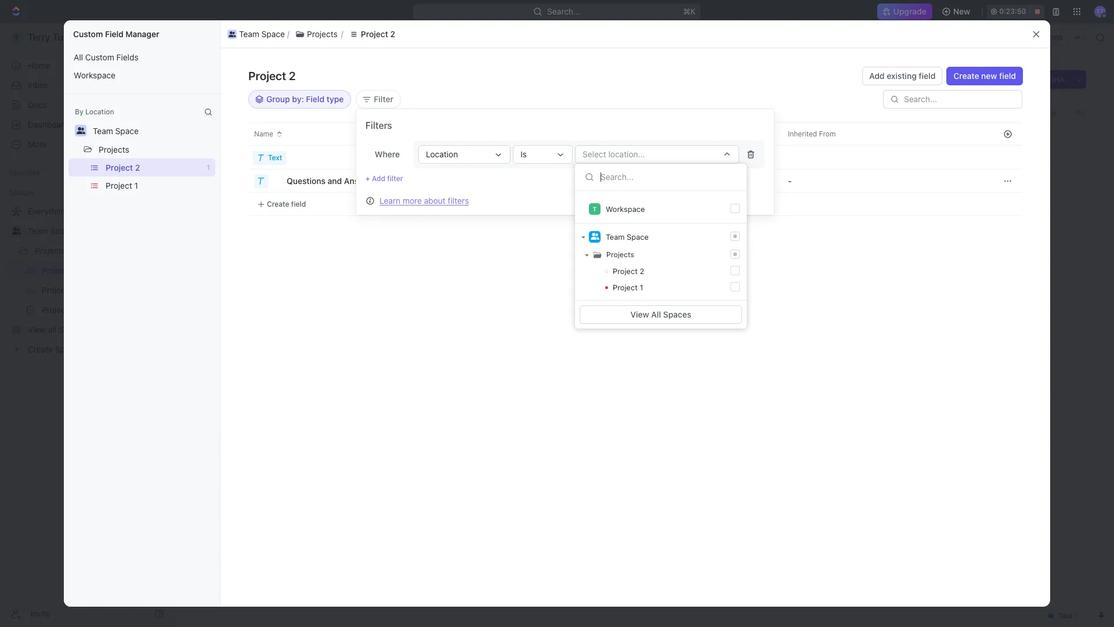 Task type: describe. For each thing, give the bounding box(es) containing it.
1 from from the top
[[833, 129, 849, 138]]

text
[[268, 153, 282, 162]]

questions and answers inside button
[[287, 176, 377, 186]]

2 horizontal spatial /
[[301, 32, 304, 42]]

project 1 inside button
[[106, 181, 138, 190]]

where
[[375, 149, 400, 159]]

location
[[85, 107, 114, 116]]

dashboards link
[[5, 116, 168, 134]]

view all spaces
[[631, 310, 692, 319]]

table
[[352, 107, 373, 117]]

upgrade link
[[878, 3, 933, 20]]

filters
[[448, 195, 469, 205]]

inherited
[[789, 129, 818, 138]]

1 vertical spatial team space link
[[28, 222, 166, 240]]

calendar link
[[294, 104, 331, 120]]

8686faf0v button
[[208, 285, 253, 299]]

empty field
[[198, 575, 241, 585]]

answers inside button
[[344, 176, 377, 186]]

5 you from the top
[[767, 222, 779, 231]]

t
[[593, 206, 597, 213]]

0 vertical spatial task
[[1049, 74, 1066, 84]]

1 horizontal spatial project 2 link
[[306, 30, 358, 44]]

team inside sidebar 'navigation'
[[28, 226, 48, 236]]

add inside add existing field button
[[870, 71, 885, 81]]

fields inside button
[[116, 52, 139, 62]]

clickbot
[[767, 148, 794, 156]]

1 status from the top
[[811, 129, 831, 138]]

hide for hide dropdown button
[[977, 107, 995, 117]]

1 horizontal spatial team space link
[[181, 30, 244, 44]]

1 horizontal spatial /
[[251, 44, 253, 53]]

empty
[[198, 575, 222, 585]]

spaces inside sidebar 'navigation'
[[9, 188, 34, 197]]

add description
[[188, 441, 247, 451]]

add description button
[[169, 437, 661, 455]]

complete
[[775, 203, 807, 212]]

search
[[931, 107, 958, 117]]

list link
[[259, 104, 275, 120]]

home
[[28, 60, 50, 70]]

empty field button
[[165, 571, 248, 589]]

calendar
[[296, 107, 331, 117]]

name row
[[221, 123, 424, 146]]

0 vertical spatial team space button
[[225, 27, 287, 41]]

custom fields element
[[165, 537, 665, 589]]

0 horizontal spatial project 2 link
[[258, 44, 291, 53]]

Search... text field
[[905, 95, 1016, 104]]

com
[[767, 148, 928, 166]]

terry
[[577, 176, 597, 186]]

user group image inside sidebar 'navigation'
[[12, 228, 21, 235]]

status inside 'you changed status from complete'
[[811, 194, 831, 203]]

gantt
[[394, 107, 416, 117]]

questions and answers button
[[286, 172, 384, 190]]

project inside button
[[106, 181, 132, 190]]

0:23:50
[[1000, 7, 1027, 16]]

favorites
[[9, 168, 40, 177]]

favorites button
[[5, 166, 45, 180]]

1 vertical spatial team space button
[[88, 121, 144, 140]]

nov
[[847, 44, 860, 53]]

name
[[254, 129, 273, 138]]

hide button
[[598, 134, 623, 148]]

add existing field
[[870, 71, 936, 81]]

task sidebar navigation tab list
[[992, 70, 1017, 138]]

team space /
[[195, 32, 249, 42]]

space inside list
[[262, 29, 285, 39]]

cell inside press space to select this row. row
[[221, 170, 250, 193]]

select
[[583, 149, 607, 159]]

add up "customize"
[[1031, 74, 1046, 84]]

from
[[820, 129, 836, 138]]

create field button
[[253, 197, 311, 211]]

2 row group from the left
[[994, 146, 1023, 216]]

Search... text field
[[575, 164, 747, 191]]

hide button
[[964, 104, 999, 120]]

you inside 'you changed status from complete'
[[767, 194, 779, 203]]

board link
[[214, 104, 239, 120]]

projects / project 2
[[215, 44, 291, 53]]

0 horizontal spatial /
[[246, 32, 249, 42]]

share button
[[874, 39, 910, 58]]

home link
[[5, 56, 168, 75]]

create new field
[[954, 71, 1017, 81]]

board
[[217, 107, 239, 117]]

view
[[631, 310, 650, 319]]

custom for custom fields
[[165, 517, 203, 529]]

subtasks button
[[211, 478, 260, 499]]

workspace button
[[69, 66, 215, 84]]

3 you from the top
[[767, 175, 779, 184]]

user group image
[[591, 233, 600, 240]]

filter
[[374, 94, 394, 104]]

new
[[982, 71, 998, 81]]

about
[[424, 195, 446, 205]]

1 horizontal spatial projects link
[[215, 44, 246, 53]]

automations button
[[1010, 28, 1070, 46]]

to
[[215, 275, 225, 283]]

questions inside the custom fields element
[[187, 544, 225, 554]]

questions and answers inside the custom fields element
[[187, 544, 275, 554]]

1 you from the top
[[767, 110, 779, 119]]

in progress
[[215, 164, 262, 172]]

2 changed from the top
[[781, 175, 809, 184]]

project inside button
[[361, 29, 388, 39]]

all custom fields button
[[69, 48, 215, 66]]

1 horizontal spatial task
[[327, 164, 343, 172]]

press space to select this row. row inside questions and answers row group
[[221, 169, 424, 193]]

1 changed from the top
[[781, 129, 809, 138]]

table link
[[350, 104, 373, 120]]

this
[[808, 110, 820, 119]]

learn more about filters link
[[380, 195, 469, 205]]

field
[[105, 29, 124, 39]]

2 you from the top
[[767, 129, 779, 138]]

learn
[[380, 195, 401, 205]]

do
[[227, 275, 238, 283]]

1 inside button
[[134, 181, 138, 190]]

upgrade
[[894, 6, 927, 16]]

invite
[[30, 608, 50, 618]]

location(s)
[[440, 129, 477, 138]]

row containing location(s)
[[424, 123, 994, 146]]

customize button
[[1001, 104, 1060, 120]]

by
[[75, 107, 84, 116]]

2 status from the top
[[811, 175, 831, 184]]

by location
[[75, 107, 114, 116]]

1 vertical spatial project 1
[[613, 283, 644, 292]]

created for created on nov 17
[[809, 44, 835, 53]]

17
[[862, 44, 869, 53]]



Task type: vqa. For each thing, say whether or not it's contained in the screenshot.


Task type: locate. For each thing, give the bounding box(es) containing it.
task sidebar content section
[[743, 63, 987, 598]]

projects
[[307, 29, 338, 39], [265, 32, 296, 42], [215, 44, 246, 53], [99, 145, 129, 154], [35, 246, 66, 256], [607, 250, 635, 259]]

1 vertical spatial status
[[811, 175, 831, 184]]

1 vertical spatial questions and answers
[[187, 544, 275, 554]]

0 horizontal spatial team space link
[[28, 222, 166, 240]]

0 vertical spatial and
[[328, 176, 342, 186]]

created left on
[[809, 44, 835, 53]]

field right empty
[[224, 575, 241, 585]]

field right 1 button
[[291, 199, 306, 208]]

2 horizontal spatial projects link
[[251, 30, 299, 44]]

create left the new
[[954, 71, 980, 81]]

tree containing team space
[[5, 202, 168, 359]]

1 vertical spatial changed
[[781, 175, 809, 184]]

team space inside list
[[239, 29, 285, 39]]

field inside questions and answers row group
[[291, 199, 306, 208]]

1 horizontal spatial fields
[[206, 517, 235, 529]]

1 vertical spatial custom
[[85, 52, 114, 62]]

cell
[[424, 146, 540, 170], [540, 146, 656, 170], [656, 146, 772, 170], [772, 146, 888, 170], [888, 146, 994, 170], [994, 146, 1023, 170], [221, 170, 250, 193], [424, 170, 540, 193], [656, 170, 772, 193], [888, 170, 994, 193], [424, 193, 540, 216], [540, 193, 656, 216], [656, 193, 772, 216], [772, 193, 888, 216], [888, 193, 994, 216], [994, 193, 1023, 216]]

0 vertical spatial custom
[[73, 29, 103, 39]]

1 horizontal spatial team space button
[[225, 27, 287, 41]]

project 1 button
[[100, 177, 215, 195]]

column header down board link
[[221, 123, 230, 146]]

2 vertical spatial changed
[[781, 194, 809, 203]]

automations
[[1015, 32, 1064, 42]]

0 vertical spatial questions and answers
[[287, 176, 377, 186]]

list containing all custom fields
[[64, 48, 220, 84]]

1 horizontal spatial add task button
[[1024, 70, 1073, 89]]

1 horizontal spatial projects button
[[290, 27, 344, 41]]

all
[[74, 52, 83, 62], [652, 310, 662, 319]]

create new field button
[[947, 67, 1024, 85]]

1 horizontal spatial hide
[[977, 107, 995, 117]]

gantt link
[[392, 104, 416, 120]]

create field
[[267, 199, 306, 208]]

0 vertical spatial user group image
[[229, 31, 236, 37]]

1 vertical spatial create
[[267, 199, 290, 208]]

press space to select this row. row containing questions and answers
[[221, 169, 424, 193]]

0 horizontal spatial spaces
[[9, 188, 34, 197]]

field right the existing
[[920, 71, 936, 81]]

location...
[[609, 149, 646, 159]]

1 inside button
[[271, 202, 274, 211]]

add task button up "customize"
[[1024, 70, 1073, 89]]

1 horizontal spatial answers
[[344, 176, 377, 186]]

changed up 'you changed status from complete'
[[781, 175, 809, 184]]

add task up "customize"
[[1031, 74, 1066, 84]]

status down task
[[811, 129, 831, 138]]

changed up complete
[[781, 194, 809, 203]]

tree inside sidebar 'navigation'
[[5, 202, 168, 359]]

1 vertical spatial all
[[652, 310, 662, 319]]

questions inside button
[[287, 176, 326, 186]]

/
[[246, 32, 249, 42], [301, 32, 304, 42], [251, 44, 253, 53]]

column header
[[221, 123, 230, 146], [221, 123, 250, 146], [888, 123, 994, 146]]

new
[[954, 6, 971, 16]]

1 horizontal spatial spaces
[[664, 310, 692, 319]]

workspace
[[74, 70, 115, 80], [606, 204, 645, 214]]

project 1
[[106, 181, 138, 190], [613, 283, 644, 292]]

projects link inside tree
[[35, 242, 136, 260]]

description
[[205, 441, 247, 451]]

you changed status from up 'you changed status from complete'
[[767, 175, 850, 184]]

0 horizontal spatial workspace
[[74, 70, 115, 80]]

add task down name row at the top left
[[312, 164, 343, 172]]

add task button down name row at the top left
[[298, 161, 347, 175]]

task
[[822, 110, 835, 119]]

1 horizontal spatial workspace
[[606, 204, 645, 214]]

in
[[215, 164, 223, 172]]

0 horizontal spatial team space button
[[88, 121, 144, 140]]

project
[[361, 29, 388, 39], [320, 32, 348, 42], [258, 44, 284, 53], [202, 69, 254, 88], [249, 69, 286, 82], [106, 163, 133, 172], [106, 181, 132, 190], [613, 267, 638, 276], [613, 283, 638, 292]]

changed inside 'you changed status from complete'
[[781, 194, 809, 203]]

column header down search button
[[888, 123, 994, 146]]

fields down subtasks button
[[206, 517, 235, 529]]

2 vertical spatial list
[[64, 159, 220, 195]]

0 vertical spatial projects button
[[290, 27, 344, 41]]

manager
[[126, 29, 159, 39]]

1 horizontal spatial questions
[[287, 176, 326, 186]]

0 vertical spatial workspace
[[74, 70, 115, 80]]

1 vertical spatial workspace
[[606, 204, 645, 214]]

on
[[837, 44, 845, 53]]

1 vertical spatial and
[[227, 544, 241, 554]]

list
[[261, 107, 275, 117]]

you left -
[[767, 175, 779, 184]]

0 horizontal spatial and
[[227, 544, 241, 554]]

1 horizontal spatial user group image
[[229, 31, 236, 37]]

3 from from the top
[[833, 194, 849, 203]]

created on nov 17
[[809, 44, 869, 53]]

hide for hide button on the right top
[[603, 136, 618, 145]]

custom inside "dropdown button"
[[165, 517, 203, 529]]

all custom fields
[[74, 52, 139, 62]]

hide up select location...
[[603, 136, 618, 145]]

spaces
[[9, 188, 34, 197], [664, 310, 692, 319]]

1 vertical spatial from
[[833, 175, 849, 184]]

list containing project 2
[[64, 159, 220, 195]]

0 vertical spatial all
[[74, 52, 83, 62]]

fields up workspace button
[[116, 52, 139, 62]]

Search tasks... text field
[[970, 132, 1087, 149]]

project 2 link
[[306, 30, 358, 44], [258, 44, 291, 53]]

add left the existing
[[870, 71, 885, 81]]

dashboards
[[28, 120, 73, 129]]

progress
[[225, 164, 262, 172]]

0 horizontal spatial questions and answers
[[187, 544, 275, 554]]

tree
[[5, 202, 168, 359]]

2 inside button
[[391, 29, 396, 39]]

0 horizontal spatial projects button
[[93, 140, 135, 159]]

task
[[1049, 74, 1066, 84], [327, 164, 343, 172], [234, 202, 252, 212]]

0 vertical spatial add task button
[[1024, 70, 1073, 89]]

status up 'you changed status from complete'
[[811, 175, 831, 184]]

team
[[239, 29, 259, 39], [195, 32, 215, 42], [93, 126, 113, 136], [28, 226, 48, 236], [606, 232, 625, 242]]

1 horizontal spatial create
[[954, 71, 980, 81]]

1 vertical spatial fields
[[206, 517, 235, 529]]

created
[[781, 110, 806, 119]]

2 horizontal spatial created
[[809, 44, 835, 53]]

0 vertical spatial changed
[[781, 129, 809, 138]]

created by
[[556, 129, 592, 138]]

create
[[954, 71, 980, 81], [267, 199, 290, 208]]

team space link
[[181, 30, 244, 44], [28, 222, 166, 240]]

1 button
[[260, 201, 276, 213]]

select location...
[[583, 149, 646, 159]]

terry turtle
[[577, 176, 620, 186]]

you up complete
[[767, 194, 779, 203]]

search...
[[548, 6, 581, 16]]

and
[[328, 176, 342, 186], [227, 544, 241, 554]]

0 horizontal spatial projects link
[[35, 242, 136, 260]]

workspace right t
[[606, 204, 645, 214]]

1 vertical spatial projects button
[[93, 140, 135, 159]]

1 vertical spatial user group image
[[12, 228, 21, 235]]

custom fields
[[165, 517, 235, 529]]

add task button
[[1024, 70, 1073, 89], [298, 161, 347, 175]]

0 vertical spatial from
[[833, 129, 849, 138]]

existing
[[887, 71, 917, 81]]

0 horizontal spatial created
[[556, 129, 582, 138]]

1 vertical spatial questions
[[187, 544, 225, 554]]

2 from from the top
[[833, 175, 849, 184]]

0 horizontal spatial project 1
[[106, 181, 138, 190]]

sidebar navigation
[[0, 23, 174, 627]]

questions and answers row group
[[221, 146, 453, 216]]

from inside 'you changed status from complete'
[[833, 194, 849, 203]]

1 horizontal spatial questions and answers
[[287, 176, 377, 186]]

team inside list
[[239, 29, 259, 39]]

projects link
[[251, 30, 299, 44], [215, 44, 246, 53], [35, 242, 136, 260]]

questions and answers up empty field
[[187, 544, 275, 554]]

0:23:50 button
[[988, 5, 1045, 19]]

1
[[207, 163, 210, 172], [134, 181, 138, 190], [254, 202, 258, 212], [271, 202, 274, 211], [640, 283, 644, 292]]

0 horizontal spatial user group image
[[12, 228, 21, 235]]

you changed status from down the "this"
[[767, 129, 850, 138]]

spaces inside 'button'
[[664, 310, 692, 319]]

custom inside button
[[85, 52, 114, 62]]

0 vertical spatial project 1
[[106, 181, 138, 190]]

press space to select this row. row containing terry turtle
[[424, 170, 994, 193]]

add existing field button
[[863, 67, 943, 85]]

row group
[[424, 146, 994, 216], [994, 146, 1023, 216]]

grid containing questions and answers
[[221, 123, 1023, 598]]

task down name row at the top left
[[327, 164, 343, 172]]

more
[[403, 195, 422, 205]]

2 vertical spatial from
[[833, 194, 849, 203]]

⌘k
[[684, 6, 697, 16]]

questions
[[287, 176, 326, 186], [187, 544, 225, 554]]

all right view
[[652, 310, 662, 319]]

new button
[[938, 2, 978, 21]]

team space button up projects / project 2 on the left of page
[[225, 27, 287, 41]]

create for create field
[[267, 199, 290, 208]]

0 vertical spatial fields
[[116, 52, 139, 62]]

inherited from
[[789, 129, 836, 138]]

spaces down favorites button
[[9, 188, 34, 197]]

1 vertical spatial spaces
[[664, 310, 692, 319]]

2 vertical spatial status
[[811, 194, 831, 203]]

questions and answers down name row at the top left
[[287, 176, 377, 186]]

created
[[809, 44, 835, 53], [556, 129, 582, 138], [690, 129, 716, 138]]

0 vertical spatial questions
[[287, 176, 326, 186]]

0 horizontal spatial create
[[267, 199, 290, 208]]

1 vertical spatial add task button
[[298, 161, 347, 175]]

0 horizontal spatial add task
[[312, 164, 343, 172]]

all up inbox link
[[74, 52, 83, 62]]

0 vertical spatial team space link
[[181, 30, 244, 44]]

1 horizontal spatial created
[[690, 129, 716, 138]]

status down "eloisefrancis23@gmail. com"
[[811, 194, 831, 203]]

0 vertical spatial spaces
[[9, 188, 34, 197]]

questions down custom fields
[[187, 544, 225, 554]]

changed down created
[[781, 129, 809, 138]]

0 horizontal spatial hide
[[603, 136, 618, 145]]

hide inside button
[[603, 136, 618, 145]]

and up empty field
[[227, 544, 241, 554]]

fields inside "dropdown button"
[[206, 517, 235, 529]]

docs link
[[5, 96, 168, 114]]

custom field manager
[[73, 29, 159, 39]]

create inside button
[[954, 71, 980, 81]]

add down name row at the top left
[[312, 164, 325, 172]]

1 vertical spatial add task
[[312, 164, 343, 172]]

you left created
[[767, 110, 779, 119]]

0 vertical spatial answers
[[344, 176, 377, 186]]

1 vertical spatial answers
[[243, 544, 275, 554]]

to do
[[215, 275, 238, 283]]

0 vertical spatial add task
[[1031, 74, 1066, 84]]

space inside tree
[[50, 226, 74, 236]]

0 horizontal spatial fields
[[116, 52, 139, 62]]

2 vertical spatial custom
[[165, 517, 203, 529]]

0 horizontal spatial all
[[74, 52, 83, 62]]

select location... button
[[576, 145, 740, 164]]

0 vertical spatial list
[[225, 27, 1030, 41]]

answers inside the custom fields element
[[243, 544, 275, 554]]

row
[[424, 123, 994, 146]]

press space to select this row. row
[[424, 146, 994, 170], [221, 169, 424, 193], [424, 170, 994, 193], [424, 193, 994, 216]]

0 horizontal spatial questions
[[187, 544, 225, 554]]

created right date
[[690, 129, 716, 138]]

1 vertical spatial you changed status from
[[767, 175, 850, 184]]

4 you from the top
[[767, 194, 779, 203]]

0 vertical spatial you changed status from
[[767, 129, 850, 138]]

assignees
[[484, 136, 518, 145]]

2 you changed status from from the top
[[767, 175, 850, 184]]

learn more about filters
[[380, 195, 469, 205]]

task up "customize"
[[1049, 74, 1066, 84]]

create for create new field
[[954, 71, 980, 81]]

create inside button
[[267, 199, 290, 208]]

and inside the custom fields element
[[227, 544, 241, 554]]

team space inside sidebar 'navigation'
[[28, 226, 74, 236]]

add left description
[[188, 441, 203, 451]]

you up clickbot
[[767, 129, 779, 138]]

and inside button
[[328, 176, 342, 186]]

1 vertical spatial list
[[64, 48, 220, 84]]

project 2 inside button
[[361, 29, 396, 39]]

2
[[391, 29, 396, 39], [350, 32, 355, 42], [287, 44, 291, 53], [257, 69, 267, 88], [289, 69, 296, 82], [135, 163, 140, 172], [276, 164, 280, 172], [640, 267, 645, 276]]

projects inside list
[[307, 29, 338, 39]]

status
[[811, 129, 831, 138], [811, 175, 831, 184], [811, 194, 831, 203]]

inbox
[[28, 80, 48, 90]]

1 horizontal spatial and
[[328, 176, 342, 186]]

custom fields button
[[165, 509, 665, 537]]

user group image
[[229, 31, 236, 37], [12, 228, 21, 235]]

projects inside tree
[[35, 246, 66, 256]]

1 vertical spatial task
[[327, 164, 343, 172]]

0 vertical spatial status
[[811, 129, 831, 138]]

add
[[870, 71, 885, 81], [1031, 74, 1046, 84], [312, 164, 325, 172], [188, 441, 203, 451]]

create right task 1
[[267, 199, 290, 208]]

custom for custom field manager
[[73, 29, 103, 39]]

add inside add description button
[[188, 441, 203, 451]]

assignees button
[[469, 134, 524, 148]]

team space
[[239, 29, 285, 39], [93, 126, 139, 136], [28, 226, 74, 236], [606, 232, 649, 242]]

Edit task name text field
[[165, 310, 665, 332]]

subtasks
[[216, 483, 256, 493]]

customize
[[1016, 107, 1057, 117]]

1 vertical spatial hide
[[603, 136, 618, 145]]

1 row group from the left
[[424, 146, 994, 216]]

1 you changed status from from the top
[[767, 129, 850, 138]]

and down name row at the top left
[[328, 176, 342, 186]]

1 horizontal spatial add task
[[1031, 74, 1066, 84]]

hide down search... text field
[[977, 107, 995, 117]]

workspace inside button
[[74, 70, 115, 80]]

field inside button
[[1000, 71, 1017, 81]]

grid
[[221, 123, 1023, 598]]

project 2 button
[[344, 27, 401, 41]]

you down complete
[[767, 222, 779, 231]]

hide inside dropdown button
[[977, 107, 995, 117]]

questions up create field
[[287, 176, 326, 186]]

created left by
[[556, 129, 582, 138]]

workspace down all custom fields at the left of the page
[[74, 70, 115, 80]]

column header down "board"
[[221, 123, 250, 146]]

team space button down location
[[88, 121, 144, 140]]

0 horizontal spatial task
[[234, 202, 252, 212]]

2 horizontal spatial task
[[1049, 74, 1066, 84]]

view all spaces button
[[580, 305, 743, 324]]

spaces right view
[[664, 310, 692, 319]]

search button
[[916, 104, 961, 120]]

you changed status from complete
[[767, 194, 850, 212]]

all inside button
[[74, 52, 83, 62]]

0 horizontal spatial add task button
[[298, 161, 347, 175]]

list containing team space
[[225, 27, 1030, 41]]

0 horizontal spatial answers
[[243, 544, 275, 554]]

date created
[[672, 129, 716, 138]]

3 changed from the top
[[781, 194, 809, 203]]

1 horizontal spatial all
[[652, 310, 662, 319]]

all inside 'button'
[[652, 310, 662, 319]]

task left 1 button
[[234, 202, 252, 212]]

user group image inside team space 'button'
[[229, 31, 236, 37]]

created for created by
[[556, 129, 582, 138]]

list
[[225, 27, 1030, 41], [64, 48, 220, 84], [64, 159, 220, 195]]

field right the new
[[1000, 71, 1017, 81]]

2 vertical spatial task
[[234, 202, 252, 212]]

0 vertical spatial create
[[954, 71, 980, 81]]

row group containing terry turtle
[[424, 146, 994, 216]]

3 status from the top
[[811, 194, 831, 203]]



